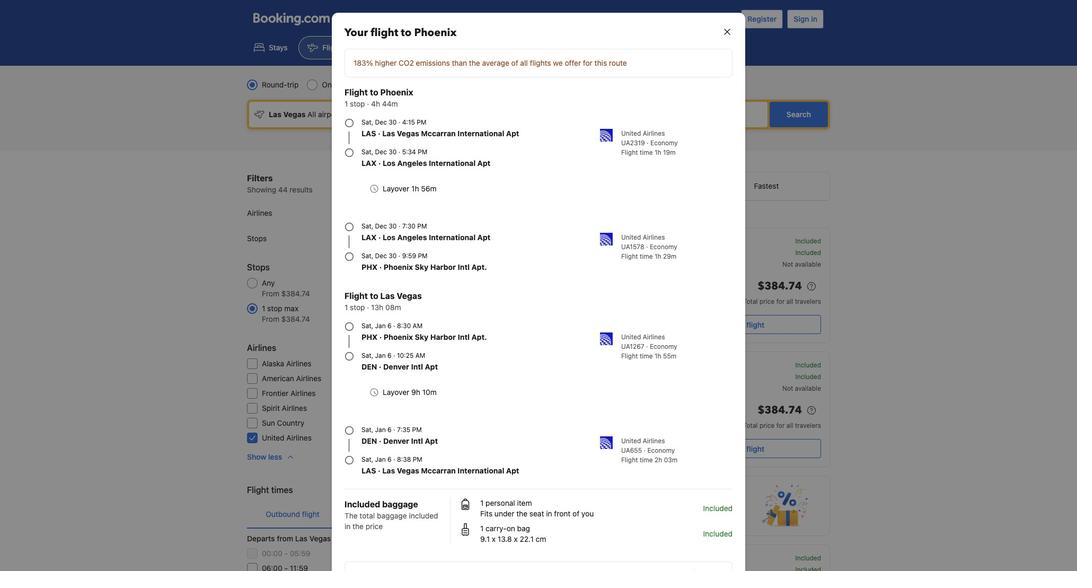 Task type: describe. For each thing, give the bounding box(es) containing it.
emissions
[[416, 58, 450, 67]]

return flight
[[363, 510, 405, 519]]

international inside sat, jan 6 · 8:38 pm las · las vegas mccarran international apt
[[458, 466, 505, 475]]

sat, jan 6 · 7:35 pm den · denver intl apt
[[362, 426, 438, 446]]

apt inside sat, dec 30 · 7:30 pm lax · los angeles international apt
[[478, 233, 491, 242]]

any
[[262, 278, 275, 288]]

get
[[494, 514, 505, 523]]

stop inside 1 stop max from $384.74
[[267, 304, 283, 313]]

pm inside sat, dec 30 · 7:30 pm lax · los angeles international apt
[[418, 222, 427, 230]]

unlock
[[460, 502, 489, 512]]

airlines inside united airlines ua1578 · economy flight time 1h 29m
[[643, 233, 665, 241]]

departs
[[247, 534, 275, 543]]

mccarran for sat, dec 30 · 4:15 pm las · las vegas mccarran international apt
[[421, 129, 456, 138]]

intl inside sat, jan 6 · 10:25 am den · denver intl apt
[[411, 362, 423, 371]]

international inside sat, dec 30 · 7:30 pm lax · los angeles international apt
[[429, 233, 476, 242]]

7:30
[[402, 222, 416, 230]]

attractions
[[536, 43, 574, 52]]

sat, for sat, dec 30 · 7:30 pm lax · los angeles international apt
[[362, 222, 374, 230]]

las for sat, dec 30 · 4:15 pm las · las vegas mccarran international apt
[[362, 129, 376, 138]]

personal
[[688, 554, 714, 562]]

4 united airlines image from the top
[[600, 437, 613, 449]]

· inside flight to phoenix 1 stop · 4h 44m
[[367, 99, 369, 108]]

stays link
[[245, 36, 297, 59]]

2 x from the left
[[514, 535, 518, 544]]

attractions link
[[512, 36, 583, 59]]

angeles for sat, dec 30 · 5:34 pm lax · los angeles international apt
[[398, 159, 427, 168]]

phx inside 9:59 pm phx . dec 30
[[617, 250, 631, 258]]

for for 2nd '$384.74' region from the bottom
[[777, 298, 785, 306]]

united airlines ua1267 · economy flight time 1h 55m
[[622, 333, 678, 360]]

for inside your flight to phoenix dialog
[[583, 58, 593, 67]]

sat, dec 30 · 7:30 pm lax · los angeles international apt
[[362, 222, 491, 242]]

outbound flight button
[[247, 501, 338, 528]]

angeles for sat, dec 30 · 7:30 pm lax · los angeles international apt
[[398, 233, 427, 242]]

los for sat, dec 30 · 5:34 pm lax · los angeles international apt
[[383, 159, 396, 168]]

time for intl
[[640, 352, 653, 360]]

for for 2nd '$384.74' region
[[777, 422, 785, 430]]

phoenix up 'hotel' on the top of the page
[[415, 25, 457, 40]]

jan for sat, jan 6 · 8:30 am phx · phoenix sky harbor intl apt.
[[375, 322, 386, 330]]

airport taxis link
[[585, 36, 661, 59]]

30 for sat, dec 30 · 5:34 pm lax · los angeles international apt
[[389, 148, 397, 156]]

2 4:15 pm from the top
[[490, 555, 523, 565]]

pm inside sat, dec 30 · 4:15 pm las · las vegas mccarran international apt
[[417, 118, 427, 126]]

6 for sat, jan 6 · 10:25 am den · denver intl apt
[[388, 352, 392, 360]]

· inside united airlines ua1267 · economy flight time 1h 55m
[[647, 343, 649, 351]]

sat, dec 30 · 9:59 pm phx · phoenix sky harbor intl apt.
[[362, 252, 487, 272]]

flight inside button
[[388, 510, 405, 519]]

· inside united airlines ua655 · economy flight time 2h 03m
[[644, 447, 646, 455]]

1h for los angeles international apt
[[655, 253, 662, 260]]

round-trip
[[262, 80, 299, 89]]

outbound
[[266, 510, 300, 519]]

10:25
[[397, 352, 414, 360]]

personal
[[486, 499, 515, 508]]

1 vertical spatial 4:15
[[490, 238, 508, 248]]

1h down reset all
[[412, 184, 419, 193]]

sky for sat, jan 6 · 8:30 am phx · phoenix sky harbor intl apt.
[[415, 333, 429, 342]]

2 vertical spatial 4:15
[[490, 555, 508, 565]]

seat
[[530, 509, 544, 518]]

cm
[[536, 535, 547, 544]]

united for phoenix sky harbor intl apt.
[[622, 233, 641, 241]]

time inside united airlines ua655 · economy flight time 2h 03m
[[640, 456, 653, 464]]

your flight to phoenix dialog
[[319, 0, 759, 571]]

6 for sat, jan 6 · 7:35 pm den · denver intl apt
[[388, 426, 392, 434]]

reset button for stops
[[410, 261, 430, 272]]

united for las vegas mccarran international apt
[[622, 437, 641, 445]]

apt inside sat, dec 30 · 4:15 pm las · las vegas mccarran international apt
[[507, 129, 520, 138]]

flight to phoenix 1 stop · 4h 44m
[[345, 88, 414, 108]]

american
[[262, 374, 294, 383]]

9:59 pm phx . dec 30
[[617, 238, 658, 258]]

56m
[[421, 184, 437, 193]]

the
[[345, 511, 358, 520]]

economy for international
[[651, 139, 678, 147]]

vegas up 05:59
[[310, 534, 331, 543]]

sat, for sat, jan 6 · 8:30 am phx · phoenix sky harbor intl apt.
[[362, 322, 374, 330]]

airlines inside united airlines ua2319 · economy flight time 1h 19m
[[643, 129, 665, 137]]

show less button
[[243, 448, 299, 467]]

to inside flight to phoenix 1 stop · 4h 44m
[[370, 88, 379, 97]]

9:59 for 9:59 pm
[[623, 555, 643, 565]]

to up +
[[401, 25, 412, 40]]

off
[[552, 514, 562, 523]]

carry-
[[486, 524, 507, 533]]

all inside 'button'
[[422, 173, 430, 182]]

travel
[[623, 514, 642, 523]]

outbound flight
[[266, 510, 320, 519]]

this
[[595, 58, 607, 67]]

phx for sat, jan 6 · 8:30 am phx · phoenix sky harbor intl apt.
[[362, 333, 378, 342]]

from inside any from $384.74
[[262, 289, 280, 298]]

jan for sat, jan 6 · 10:25 am den · denver intl apt
[[375, 352, 386, 360]]

1 vertical spatial united airlines
[[262, 433, 312, 442]]

1 inside flight to phoenix 1 stop · 4h 44m
[[345, 99, 348, 108]]

1 personal item fits under the seat in front of you
[[481, 499, 594, 518]]

ua2319
[[622, 139, 645, 147]]

layover 9h 10m
[[383, 388, 437, 397]]

dec for sat, dec 30 · 9:59 pm phx · phoenix sky harbor intl apt.
[[375, 252, 387, 260]]

$384.74 inside any from $384.74
[[282, 289, 310, 298]]

in inside included baggage the total baggage included in the price
[[345, 522, 351, 531]]

show
[[247, 452, 266, 462]]

one-way
[[322, 80, 353, 89]]

las inside sat, jan 6 · 8:38 pm las · las vegas mccarran international apt
[[383, 466, 395, 475]]

0 vertical spatial baggage
[[382, 500, 418, 509]]

reset button for airlines
[[410, 342, 430, 352]]

sat, dec 30 · 5:34 pm lax · los angeles international apt
[[362, 148, 491, 168]]

included inside included baggage the total baggage included in the price
[[345, 500, 380, 509]]

1 vertical spatial 4h
[[561, 554, 569, 562]]

rewards.
[[644, 514, 673, 523]]

deals
[[583, 502, 605, 512]]

flight inside "flight to las vegas 1 stop · 13h 08m"
[[345, 291, 368, 301]]

vegas inside sat, jan 6 · 8:38 pm las · las vegas mccarran international apt
[[397, 466, 420, 475]]

united airlines image for apt
[[600, 233, 613, 246]]

results
[[290, 185, 313, 194]]

pm inside "sat, dec 30 · 5:34 pm lax · los angeles international apt"
[[418, 148, 428, 156]]

total for 2nd '$384.74' region
[[744, 422, 758, 430]]

total price for all travelers for 2nd '$384.74' region
[[744, 422, 822, 430]]

trip
[[491, 489, 502, 497]]

1 x from the left
[[492, 535, 496, 544]]

apt inside sat, jan 6 · 8:38 pm las · las vegas mccarran international apt
[[507, 466, 520, 475]]

pm inside sat, jan 6 · 8:38 pm las · las vegas mccarran international apt
[[413, 456, 423, 464]]

flight inside united airlines ua1578 · economy flight time 1h 29m
[[622, 253, 638, 260]]

alaska
[[262, 359, 284, 368]]

return flight button
[[338, 501, 430, 528]]

flight + hotel link
[[357, 36, 436, 59]]

you
[[582, 509, 594, 518]]

44
[[278, 185, 288, 194]]

sat, for sat, dec 30 · 4:15 pm las · las vegas mccarran international apt
[[362, 118, 374, 126]]

see flight button for 2nd '$384.74' region
[[675, 439, 822, 458]]

apt inside sat, jan 6 · 10:25 am den · denver intl apt
[[425, 362, 438, 371]]

pm inside 9:59 pm phx . dec 30
[[645, 238, 658, 248]]

4:15 inside sat, dec 30 · 4:15 pm las · las vegas mccarran international apt
[[402, 118, 415, 126]]

05:59
[[290, 549, 311, 558]]

phx for sat, dec 30 · 9:59 pm phx · phoenix sky harbor intl apt.
[[362, 263, 378, 272]]

available for 2nd '$384.74' region
[[796, 385, 822, 393]]

8:38
[[397, 456, 411, 464]]

intl inside sat, jan 6 · 8:30 am phx · phoenix sky harbor intl apt.
[[458, 333, 470, 342]]

tab list containing outbound flight
[[247, 501, 430, 529]]

sat, for sat, dec 30 · 9:59 pm phx · phoenix sky harbor intl apt.
[[362, 252, 374, 260]]

trip
[[287, 80, 299, 89]]

economy for intl
[[650, 343, 678, 351]]

45
[[420, 433, 430, 442]]

1 stop max from $384.74
[[262, 304, 310, 324]]

dec for sat, dec 30 · 4:15 pm las · las vegas mccarran international apt
[[375, 118, 387, 126]]

in inside the "1 personal item fits under the seat in front of you"
[[546, 509, 553, 518]]

united airlines ua1578 · economy flight time 1h 29m
[[622, 233, 678, 260]]

1h for las vegas mccarran international apt
[[655, 149, 662, 156]]

phoenix inside sat, dec 30 · 9:59 pm phx · phoenix sky harbor intl apt.
[[384, 263, 413, 272]]

harbor for sat, jan 6 · 8:30 am phx · phoenix sky harbor intl apt.
[[431, 333, 456, 342]]

stop inside "flight to las vegas 1 stop · 13h 08m"
[[350, 303, 365, 312]]

vegas inside sat, dec 30 · 4:15 pm las · las vegas mccarran international apt
[[397, 129, 420, 138]]

stop inside flight to phoenix 1 stop · 4h 44m
[[350, 99, 365, 108]]

1 vertical spatial price
[[760, 422, 775, 430]]

total
[[360, 511, 375, 520]]

1 for 1 stop max from $384.74
[[262, 304, 265, 313]]

or
[[524, 514, 531, 523]]

1 vertical spatial item
[[716, 554, 729, 562]]

item inside the "1 personal item fits under the seat in front of you"
[[517, 499, 532, 508]]

search
[[787, 110, 812, 119]]

9:59 inside sat, dec 30 · 9:59 pm phx · phoenix sky harbor intl apt.
[[402, 252, 416, 260]]

in inside unlock genius members-only deals sign in to get 10% or more off stays, plus other travel rewards.
[[477, 514, 483, 523]]

flight inside united airlines ua1267 · economy flight time 1h 55m
[[622, 352, 638, 360]]

13.8
[[498, 535, 512, 544]]

search button
[[770, 102, 829, 127]]

$384.74 inside 1 stop max from $384.74
[[282, 315, 310, 324]]

your
[[345, 25, 368, 40]]

only
[[564, 502, 581, 512]]

plus
[[586, 514, 600, 523]]

pm inside sat, dec 30 · 9:59 pm phx · phoenix sky harbor intl apt.
[[418, 252, 428, 260]]

all inside your flight to phoenix dialog
[[521, 58, 528, 67]]

your flight to phoenix
[[345, 25, 457, 40]]

30 inside 9:59 pm phx . dec 30
[[650, 250, 658, 258]]

las inside "flight to las vegas 1 stop · 13h 08m"
[[381, 291, 395, 301]]

jan for sat, jan 6 · 7:35 pm den · denver intl apt
[[375, 426, 386, 434]]

2 see flight from the top
[[732, 444, 765, 453]]

the for under
[[517, 509, 528, 518]]

price inside included baggage the total baggage included in the price
[[366, 522, 383, 531]]

city
[[397, 80, 409, 89]]

apt inside "sat, dec 30 · 5:34 pm lax · los angeles international apt"
[[478, 159, 491, 168]]

layover for phoenix
[[383, 184, 410, 193]]

1 stops from the top
[[247, 234, 267, 243]]

1 vertical spatial baggage
[[377, 511, 407, 520]]

from
[[277, 534, 293, 543]]

frontier airlines
[[262, 389, 316, 398]]

sky for sat, dec 30 · 9:59 pm phx · phoenix sky harbor intl apt.
[[415, 263, 429, 272]]

reset all button
[[401, 172, 430, 185]]

not available for 2nd '$384.74' region from the bottom
[[783, 260, 822, 268]]

phoenix inside flight to phoenix 1 stop · 4h 44m
[[381, 88, 414, 97]]

stays,
[[564, 514, 584, 523]]

1 see flight from the top
[[732, 320, 765, 329]]

included
[[409, 511, 439, 520]]

car
[[462, 43, 474, 52]]

dec for sat, dec 30 · 5:34 pm lax · los angeles international apt
[[375, 148, 387, 156]]

personal item
[[688, 554, 729, 562]]

international inside sat, dec 30 · 4:15 pm las · las vegas mccarran international apt
[[458, 129, 505, 138]]

register
[[748, 14, 777, 23]]

08m
[[386, 303, 401, 312]]

29m
[[664, 253, 677, 260]]

under
[[495, 509, 515, 518]]

apt inside sat, jan 6 · 7:35 pm den · denver intl apt
[[425, 437, 438, 446]]

available for 2nd '$384.74' region from the bottom
[[796, 260, 822, 268]]

10%
[[507, 514, 522, 523]]

19
[[422, 419, 430, 428]]

flight inside united airlines ua655 · economy flight time 2h 03m
[[622, 456, 638, 464]]

2 see from the top
[[732, 444, 745, 453]]

dec inside 9:59 pm phx . dec 30
[[636, 250, 648, 258]]

1 horizontal spatial united airlines
[[460, 267, 504, 275]]

to inside unlock genius members-only deals sign in to get 10% or more off stays, plus other travel rewards.
[[485, 514, 492, 523]]



Task type: locate. For each thing, give the bounding box(es) containing it.
las up 08m
[[381, 291, 395, 301]]

to left get
[[485, 514, 492, 523]]

3 time from the top
[[640, 352, 653, 360]]

44m
[[382, 99, 398, 108], [571, 554, 585, 562]]

0 vertical spatial available
[[796, 260, 822, 268]]

economy up 19m
[[651, 139, 678, 147]]

apt.
[[472, 263, 487, 272], [472, 333, 487, 342]]

total price for all travelers
[[744, 298, 822, 306], [744, 422, 822, 430]]

0 vertical spatial $384.74 region
[[675, 278, 822, 297]]

united airlines image for international
[[600, 129, 613, 142]]

reset for airlines
[[410, 342, 430, 351]]

6 sat, from the top
[[362, 352, 374, 360]]

den for sat, jan 6 · 10:25 am den · denver intl apt
[[362, 362, 377, 371]]

2 los from the top
[[383, 233, 396, 242]]

united inside united airlines ua1578 · economy flight time 1h 29m
[[622, 233, 641, 241]]

phx up "flight to las vegas 1 stop · 13h 08m"
[[362, 263, 378, 272]]

sat, jan 6 · 10:25 am den · denver intl apt
[[362, 352, 438, 371]]

0 vertical spatial total
[[744, 298, 758, 306]]

united inside united airlines ua1267 · economy flight time 1h 55m
[[622, 333, 641, 341]]

see flight
[[732, 320, 765, 329], [732, 444, 765, 453]]

economy inside united airlines ua655 · economy flight time 2h 03m
[[648, 447, 675, 455]]

dec inside sat, dec 30 · 9:59 pm phx · phoenix sky harbor intl apt.
[[375, 252, 387, 260]]

in right seat
[[546, 509, 553, 518]]

jan inside sat, jan 6 · 7:35 pm den · denver intl apt
[[375, 426, 386, 434]]

angeles inside sat, dec 30 · 7:30 pm lax · los angeles international apt
[[398, 233, 427, 242]]

6 left 7:35
[[388, 426, 392, 434]]

dec down flight to phoenix 1 stop · 4h 44m
[[375, 118, 387, 126]]

am
[[413, 322, 423, 330], [416, 352, 426, 360]]

los up layover 1h 56m at the top left
[[383, 159, 396, 168]]

1 up 'fits'
[[481, 499, 484, 508]]

harbor down sat, dec 30 · 7:30 pm lax · los angeles international apt
[[431, 263, 456, 272]]

united inside united airlines ua2319 · economy flight time 1h 19m
[[622, 129, 641, 137]]

harbor up sat, jan 6 · 10:25 am den · denver intl apt
[[431, 333, 456, 342]]

mccarran up "sat, dec 30 · 5:34 pm lax · los angeles international apt" on the top left
[[421, 129, 456, 138]]

sky up 25
[[415, 333, 429, 342]]

2 $384.74 region from the top
[[675, 402, 822, 421]]

1 lax from the top
[[362, 159, 377, 168]]

1 vertical spatial am
[[416, 352, 426, 360]]

sat, down 13h
[[362, 322, 374, 330]]

1 harbor from the top
[[431, 263, 456, 272]]

vegas
[[397, 129, 420, 138], [397, 291, 422, 301], [397, 466, 420, 475], [310, 534, 331, 543]]

9:59 for 9:59 pm phx . dec 30
[[623, 238, 643, 248]]

0 horizontal spatial the
[[353, 522, 364, 531]]

4h inside flight to phoenix 1 stop · 4h 44m
[[371, 99, 380, 108]]

0 horizontal spatial x
[[492, 535, 496, 544]]

0 horizontal spatial sign
[[460, 514, 475, 523]]

car rentals link
[[438, 36, 510, 59]]

2 sky from the top
[[415, 333, 429, 342]]

pm inside sat, jan 6 · 7:35 pm den · denver intl apt
[[412, 426, 422, 434]]

economy up 29m
[[650, 243, 678, 251]]

2 vertical spatial the
[[353, 522, 364, 531]]

time
[[640, 149, 653, 156], [640, 253, 653, 260], [640, 352, 653, 360], [640, 456, 653, 464]]

in down unlock
[[477, 514, 483, 523]]

average
[[482, 58, 510, 67]]

1 den from the top
[[362, 362, 377, 371]]

6 for sat, jan 6 · 8:30 am phx · phoenix sky harbor intl apt.
[[388, 322, 392, 330]]

dec inside sat, dec 30 · 4:15 pm las · las vegas mccarran international apt
[[375, 118, 387, 126]]

30 down flight to phoenix 1 stop · 4h 44m
[[389, 118, 397, 126]]

0 vertical spatial apt.
[[472, 263, 487, 272]]

am right 10:25
[[416, 352, 426, 360]]

denver down 7:35
[[384, 437, 410, 446]]

mccarran inside sat, jan 6 · 8:38 pm las · las vegas mccarran international apt
[[421, 466, 456, 475]]

0 vertical spatial am
[[413, 322, 423, 330]]

the left seat
[[517, 509, 528, 518]]

included
[[796, 237, 822, 245], [796, 249, 822, 257], [796, 361, 822, 369], [796, 373, 822, 381], [345, 500, 380, 509], [704, 504, 733, 513], [704, 529, 733, 538], [796, 554, 822, 562]]

1 vertical spatial 4:15 pm
[[490, 555, 523, 565]]

30 inside sat, dec 30 · 7:30 pm lax · los angeles international apt
[[389, 222, 397, 230]]

0 horizontal spatial united airlines
[[262, 433, 312, 442]]

1 vertical spatial not available
[[783, 385, 822, 393]]

0 vertical spatial las
[[362, 129, 376, 138]]

1 jan from the top
[[375, 322, 386, 330]]

am right '8:30'
[[413, 322, 423, 330]]

phoenix up "flight to las vegas 1 stop · 13h 08m"
[[384, 263, 413, 272]]

1 vertical spatial las
[[362, 466, 376, 475]]

den for sat, jan 6 · 7:35 pm den · denver intl apt
[[362, 437, 377, 446]]

the for than
[[469, 58, 480, 67]]

sat, for sat, jan 6 · 7:35 pm den · denver intl apt
[[362, 426, 374, 434]]

denver for sat, jan 6 · 10:25 am den · denver intl apt
[[384, 362, 410, 371]]

1 horizontal spatial 44m
[[571, 554, 585, 562]]

30
[[389, 118, 397, 126], [389, 148, 397, 156], [389, 222, 397, 230], [650, 250, 658, 258], [389, 252, 397, 260]]

1 layover from the top
[[383, 184, 410, 193]]

stays
[[269, 43, 288, 52]]

1h left 19m
[[655, 149, 662, 156]]

apt. for sat, dec 30 · 9:59 pm phx · phoenix sky harbor intl apt.
[[472, 263, 487, 272]]

4h down 'multi-'
[[371, 99, 380, 108]]

6 left '8:30'
[[388, 322, 392, 330]]

0 vertical spatial of
[[512, 58, 519, 67]]

vegas up 08m
[[397, 291, 422, 301]]

0 vertical spatial not available
[[783, 260, 822, 268]]

0 vertical spatial item
[[517, 499, 532, 508]]

sign right register
[[794, 14, 810, 23]]

$384.74 region
[[675, 278, 822, 297], [675, 402, 822, 421]]

time inside united airlines ua1267 · economy flight time 1h 55m
[[640, 352, 653, 360]]

1 see flight button from the top
[[675, 315, 822, 334]]

dec
[[375, 118, 387, 126], [375, 148, 387, 156], [375, 222, 387, 230], [636, 250, 648, 258], [375, 252, 387, 260]]

0 vertical spatial sign
[[794, 14, 810, 23]]

0 vertical spatial 4h
[[371, 99, 380, 108]]

time down "ua1267"
[[640, 352, 653, 360]]

129
[[417, 389, 430, 398]]

6 inside sat, jan 6 · 7:35 pm den · denver intl apt
[[388, 426, 392, 434]]

sat, jan 6 · 8:30 am phx · phoenix sky harbor intl apt.
[[362, 322, 487, 342]]

dec inside "sat, dec 30 · 5:34 pm lax · los angeles international apt"
[[375, 148, 387, 156]]

sun country
[[262, 419, 305, 428]]

1 vertical spatial reset
[[410, 262, 430, 271]]

las down flight to phoenix 1 stop · 4h 44m
[[383, 129, 395, 138]]

route
[[609, 58, 627, 67]]

6 inside sat, jan 6 · 8:30 am phx · phoenix sky harbor intl apt.
[[388, 322, 392, 330]]

2 vertical spatial reset
[[410, 342, 430, 351]]

44m down the stays,
[[571, 554, 585, 562]]

lax for sat, dec 30 · 7:30 pm lax · los angeles international apt
[[362, 233, 377, 242]]

from down any from $384.74
[[262, 315, 280, 324]]

1 up 9.1
[[481, 524, 484, 533]]

3 sat, from the top
[[362, 222, 374, 230]]

1 for 1 carry-on bag 9.1 x 13.8 x 22.1 cm
[[481, 524, 484, 533]]

0 vertical spatial phx
[[617, 250, 631, 258]]

2 layover from the top
[[383, 388, 410, 397]]

time down ua2319
[[640, 149, 653, 156]]

las up 05:59
[[295, 534, 308, 543]]

1 vertical spatial lax
[[362, 233, 377, 242]]

pm
[[417, 118, 427, 126], [418, 148, 428, 156], [418, 222, 427, 230], [510, 238, 523, 248], [645, 238, 658, 248], [418, 252, 428, 260], [412, 426, 422, 434], [413, 456, 423, 464], [510, 555, 523, 565], [645, 555, 658, 565]]

travelers
[[796, 298, 822, 306], [796, 422, 822, 430]]

0 vertical spatial not
[[783, 260, 794, 268]]

not for 2nd '$384.74' region
[[783, 385, 794, 393]]

in right register
[[812, 14, 818, 23]]

baggage right total
[[377, 511, 407, 520]]

1 horizontal spatial x
[[514, 535, 518, 544]]

4 jan from the top
[[375, 456, 386, 464]]

stop down 'way'
[[350, 99, 365, 108]]

0 vertical spatial travelers
[[796, 298, 822, 306]]

reset inside 'button'
[[401, 173, 420, 182]]

6 left 10:25
[[388, 352, 392, 360]]

harbor
[[431, 263, 456, 272], [431, 333, 456, 342]]

2 travelers from the top
[[796, 422, 822, 430]]

22.1
[[520, 535, 534, 544]]

1 mccarran from the top
[[421, 129, 456, 138]]

2 vertical spatial phx
[[362, 333, 378, 342]]

los up sat, dec 30 · 9:59 pm phx · phoenix sky harbor intl apt.
[[383, 233, 396, 242]]

8:30
[[397, 322, 411, 330]]

flight times
[[247, 485, 293, 495]]

baggage up return flight
[[382, 500, 418, 509]]

2 not available from the top
[[783, 385, 822, 393]]

sign in
[[794, 14, 818, 23]]

1 las from the top
[[362, 129, 376, 138]]

flight inside dialog
[[371, 25, 399, 40]]

2 angeles from the top
[[398, 233, 427, 242]]

front
[[555, 509, 571, 518]]

dec left 7:30
[[375, 222, 387, 230]]

co2
[[399, 58, 414, 67]]

2 horizontal spatial the
[[517, 509, 528, 518]]

0 vertical spatial lax
[[362, 159, 377, 168]]

2 see flight button from the top
[[675, 439, 822, 458]]

4h down "off"
[[561, 554, 569, 562]]

0 vertical spatial angeles
[[398, 159, 427, 168]]

multi-city
[[376, 80, 409, 89]]

$384.74
[[758, 279, 803, 293], [282, 289, 310, 298], [282, 315, 310, 324], [758, 403, 803, 417]]

1 see from the top
[[732, 320, 745, 329]]

00:00
[[262, 549, 283, 558]]

1h left the 55m
[[655, 352, 662, 360]]

jan inside sat, jan 6 · 8:30 am phx · phoenix sky harbor intl apt.
[[375, 322, 386, 330]]

airport
[[609, 43, 632, 52]]

1 for 1 personal item fits under the seat in front of you
[[481, 499, 484, 508]]

1 from from the top
[[262, 289, 280, 298]]

not for 2nd '$384.74' region from the bottom
[[783, 260, 794, 268]]

2 from from the top
[[262, 315, 280, 324]]

sat, for sat, dec 30 · 5:34 pm lax · los angeles international apt
[[362, 148, 374, 156]]

flight inside flight to phoenix 1 stop · 4h 44m
[[345, 88, 368, 97]]

any from $384.74
[[262, 278, 310, 298]]

angeles down 5:34
[[398, 159, 427, 168]]

max
[[285, 304, 299, 313]]

angeles inside "sat, dec 30 · 5:34 pm lax · los angeles international apt"
[[398, 159, 427, 168]]

hotel
[[408, 43, 427, 52]]

showing
[[247, 185, 276, 194]]

1 vertical spatial of
[[573, 509, 580, 518]]

0 vertical spatial united airlines
[[460, 267, 504, 275]]

reset button up 25
[[410, 342, 430, 352]]

2 united airlines image from the top
[[600, 233, 613, 246]]

time for apt
[[640, 253, 653, 260]]

1 horizontal spatial the
[[469, 58, 480, 67]]

2 stops from the top
[[247, 263, 270, 272]]

apt. for sat, jan 6 · 8:30 am phx · phoenix sky harbor intl apt.
[[472, 333, 487, 342]]

phoenix down "co2"
[[381, 88, 414, 97]]

2 harbor from the top
[[431, 333, 456, 342]]

las
[[362, 129, 376, 138], [362, 466, 376, 475]]

phoenix
[[415, 25, 457, 40], [381, 88, 414, 97], [384, 263, 413, 272], [384, 333, 413, 342]]

las inside sat, dec 30 · 4:15 pm las · las vegas mccarran international apt
[[383, 129, 395, 138]]

multi-
[[376, 80, 397, 89]]

1 vertical spatial mccarran
[[421, 466, 456, 475]]

1 horizontal spatial item
[[716, 554, 729, 562]]

sign inside unlock genius members-only deals sign in to get 10% or more off stays, plus other travel rewards.
[[460, 514, 475, 523]]

trip savings
[[491, 489, 527, 497]]

alaska airlines
[[262, 359, 312, 368]]

1 vertical spatial los
[[383, 233, 396, 242]]

2 not from the top
[[783, 385, 794, 393]]

in down the
[[345, 522, 351, 531]]

denver inside sat, jan 6 · 10:25 am den · denver intl apt
[[384, 362, 410, 371]]

sat, left 10:25
[[362, 352, 374, 360]]

the inside included baggage the total baggage included in the price
[[353, 522, 364, 531]]

1 vertical spatial angeles
[[398, 233, 427, 242]]

jan left 7:35
[[375, 426, 386, 434]]

1 vertical spatial harbor
[[431, 333, 456, 342]]

included baggage the total baggage included in the price
[[345, 500, 439, 531]]

economy inside united airlines ua1578 · economy flight time 1h 29m
[[650, 243, 678, 251]]

item down savings at the left of the page
[[517, 499, 532, 508]]

am for sky
[[413, 322, 423, 330]]

2 total price for all travelers from the top
[[744, 422, 822, 430]]

to up 13h
[[370, 291, 379, 301]]

1 vertical spatial stops
[[247, 263, 270, 272]]

genius image
[[762, 485, 809, 527], [460, 488, 486, 499], [460, 488, 486, 499]]

1 down 'way'
[[345, 99, 348, 108]]

1 time from the top
[[640, 149, 653, 156]]

1 vertical spatial for
[[777, 298, 785, 306]]

30 left 7:30
[[389, 222, 397, 230]]

sat, inside sat, dec 30 · 7:30 pm lax · los angeles international apt
[[362, 222, 374, 230]]

flight to las vegas 1 stop · 13h 08m
[[345, 291, 422, 312]]

x right 9.1
[[492, 535, 496, 544]]

international inside "sat, dec 30 · 5:34 pm lax · los angeles international apt"
[[429, 159, 476, 168]]

phx left .
[[617, 250, 631, 258]]

flight + hotel
[[381, 43, 427, 52]]

·
[[367, 99, 369, 108], [399, 118, 401, 126], [378, 129, 381, 138], [647, 139, 649, 147], [399, 148, 401, 156], [379, 159, 381, 168], [399, 222, 401, 230], [379, 233, 381, 242], [647, 243, 649, 251], [399, 252, 401, 260], [380, 263, 382, 272], [367, 303, 369, 312], [394, 322, 396, 330], [380, 333, 382, 342], [647, 343, 649, 351], [394, 352, 396, 360], [379, 362, 382, 371], [394, 426, 396, 434], [379, 437, 382, 446], [644, 447, 646, 455], [394, 456, 396, 464], [378, 466, 381, 475]]

6 for sat, jan 6 · 8:38 pm las · las vegas mccarran international apt
[[388, 456, 392, 464]]

reset all
[[401, 173, 430, 182]]

1 left 13h
[[345, 303, 348, 312]]

· inside united airlines ua2319 · economy flight time 1h 19m
[[647, 139, 649, 147]]

0 vertical spatial from
[[262, 289, 280, 298]]

total price for all travelers for 2nd '$384.74' region from the bottom
[[744, 298, 822, 306]]

jan left 10:25
[[375, 352, 386, 360]]

stop
[[350, 99, 365, 108], [350, 303, 365, 312], [267, 304, 283, 313]]

dec up "flight to las vegas 1 stop · 13h 08m"
[[375, 252, 387, 260]]

las up return
[[362, 466, 376, 475]]

not available for 2nd '$384.74' region
[[783, 385, 822, 393]]

angeles
[[398, 159, 427, 168], [398, 233, 427, 242]]

airlines
[[643, 129, 665, 137], [247, 208, 272, 217], [643, 233, 665, 241], [481, 267, 504, 275], [643, 333, 665, 341], [247, 343, 277, 353], [286, 359, 312, 368], [296, 374, 322, 383], [291, 389, 316, 398], [282, 404, 307, 413], [287, 433, 312, 442], [643, 437, 665, 445]]

4 sat, from the top
[[362, 252, 374, 260]]

0 vertical spatial 4:15
[[402, 118, 415, 126]]

sky inside sat, dec 30 · 9:59 pm phx · phoenix sky harbor intl apt.
[[415, 263, 429, 272]]

· inside "flight to las vegas 1 stop · 13h 08m"
[[367, 303, 369, 312]]

1 vertical spatial see flight button
[[675, 439, 822, 458]]

4 time from the top
[[640, 456, 653, 464]]

stops
[[247, 234, 267, 243], [247, 263, 270, 272]]

0 vertical spatial reset
[[401, 173, 420, 182]]

time inside united airlines ua1578 · economy flight time 1h 29m
[[640, 253, 653, 260]]

dec right .
[[636, 250, 648, 258]]

economy inside united airlines ua1267 · economy flight time 1h 55m
[[650, 343, 678, 351]]

sat, left '8:38'
[[362, 456, 374, 464]]

1 sat, from the top
[[362, 118, 374, 126]]

las inside sat, dec 30 · 4:15 pm las · las vegas mccarran international apt
[[362, 129, 376, 138]]

am inside sat, jan 6 · 8:30 am phx · phoenix sky harbor intl apt.
[[413, 322, 423, 330]]

1 vertical spatial $384.74 region
[[675, 402, 822, 421]]

0 vertical spatial den
[[362, 362, 377, 371]]

0 vertical spatial denver
[[384, 362, 410, 371]]

united for los angeles international apt
[[622, 129, 641, 137]]

united airlines image left ua1578
[[600, 233, 613, 246]]

30 left 29m
[[650, 250, 658, 258]]

2 reset button from the top
[[410, 342, 430, 352]]

5:34
[[402, 148, 416, 156]]

2 vertical spatial price
[[366, 522, 383, 531]]

1 vertical spatial sign
[[460, 514, 475, 523]]

1 total price for all travelers from the top
[[744, 298, 822, 306]]

los for sat, dec 30 · 7:30 pm lax · los angeles international apt
[[383, 233, 396, 242]]

intl inside sat, jan 6 · 7:35 pm den · denver intl apt
[[411, 437, 423, 446]]

phx down 13h
[[362, 333, 378, 342]]

1 vertical spatial travelers
[[796, 422, 822, 430]]

1 not available from the top
[[783, 260, 822, 268]]

7 sat, from the top
[[362, 426, 374, 434]]

reset down sat, jan 6 · 8:30 am phx · phoenix sky harbor intl apt.
[[410, 342, 430, 351]]

airport taxis
[[609, 43, 651, 52]]

2 time from the top
[[640, 253, 653, 260]]

time for international
[[640, 149, 653, 156]]

reset for stops
[[410, 262, 430, 271]]

1 vertical spatial 44m
[[571, 554, 585, 562]]

1 denver from the top
[[384, 362, 410, 371]]

1 vertical spatial see
[[732, 444, 745, 453]]

economy for apt
[[650, 243, 678, 251]]

44m inside flight to phoenix 1 stop · 4h 44m
[[382, 99, 398, 108]]

0 horizontal spatial 4h
[[371, 99, 380, 108]]

1 vertical spatial from
[[262, 315, 280, 324]]

9:59
[[623, 238, 643, 248], [402, 252, 416, 260], [623, 555, 643, 565]]

denver for sat, jan 6 · 7:35 pm den · denver intl apt
[[384, 437, 410, 446]]

sign inside sign in link
[[794, 14, 810, 23]]

sign down unlock
[[460, 514, 475, 523]]

sky down sat, dec 30 · 7:30 pm lax · los angeles international apt
[[415, 263, 429, 272]]

vegas inside "flight to las vegas 1 stop · 13h 08m"
[[397, 291, 422, 301]]

0 horizontal spatial item
[[517, 499, 532, 508]]

0 vertical spatial reset button
[[410, 261, 430, 272]]

x left 22.1
[[514, 535, 518, 544]]

lax inside sat, dec 30 · 7:30 pm lax · los angeles international apt
[[362, 233, 377, 242]]

las for sat, jan 6 · 8:38 pm las · las vegas mccarran international apt
[[362, 466, 376, 475]]

to inside "flight to las vegas 1 stop · 13h 08m"
[[370, 291, 379, 301]]

airlines inside united airlines ua655 · economy flight time 2h 03m
[[643, 437, 665, 445]]

1 vertical spatial total price for all travelers
[[744, 422, 822, 430]]

den inside sat, jan 6 · 7:35 pm den · denver intl apt
[[362, 437, 377, 446]]

0 vertical spatial los
[[383, 159, 396, 168]]

sat, for sat, jan 6 · 10:25 am den · denver intl apt
[[362, 352, 374, 360]]

las down sat, jan 6 · 7:35 pm den · denver intl apt
[[383, 466, 395, 475]]

10m
[[423, 388, 437, 397]]

layover 1h 56m
[[383, 184, 437, 193]]

1 vertical spatial den
[[362, 437, 377, 446]]

mccarran for sat, jan 6 · 8:38 pm las · las vegas mccarran international apt
[[421, 466, 456, 475]]

30 for sat, dec 30 · 9:59 pm phx · phoenix sky harbor intl apt.
[[389, 252, 397, 260]]

1 horizontal spatial 4h
[[561, 554, 569, 562]]

1 angeles from the top
[[398, 159, 427, 168]]

reset button down sat, dec 30 · 7:30 pm lax · los angeles international apt
[[410, 261, 430, 272]]

sat, down flight to phoenix 1 stop · 4h 44m
[[362, 118, 374, 126]]

time left 2h
[[640, 456, 653, 464]]

4 6 from the top
[[388, 456, 392, 464]]

0 vertical spatial total price for all travelers
[[744, 298, 822, 306]]

sat, inside sat, dec 30 · 9:59 pm phx · phoenix sky harbor intl apt.
[[362, 252, 374, 260]]

stop left "max"
[[267, 304, 283, 313]]

1 6 from the top
[[388, 322, 392, 330]]

other
[[602, 514, 621, 523]]

30 inside sat, dec 30 · 9:59 pm phx · phoenix sky harbor intl apt.
[[389, 252, 397, 260]]

see flight button for 2nd '$384.74' region from the bottom
[[675, 315, 822, 334]]

item right personal
[[716, 554, 729, 562]]

1 vertical spatial 9:59
[[402, 252, 416, 260]]

00:00 - 05:59
[[262, 549, 311, 558]]

1 apt. from the top
[[472, 263, 487, 272]]

1 travelers from the top
[[796, 298, 822, 306]]

1 vertical spatial layover
[[383, 388, 410, 397]]

sat, inside sat, dec 30 · 4:15 pm las · las vegas mccarran international apt
[[362, 118, 374, 126]]

reset button
[[410, 261, 430, 272], [410, 342, 430, 352]]

ua1578
[[622, 243, 645, 251]]

2 den from the top
[[362, 437, 377, 446]]

1 $384.74 region from the top
[[675, 278, 822, 297]]

2 mccarran from the top
[[421, 466, 456, 475]]

1h for phoenix sky harbor intl apt.
[[655, 352, 662, 360]]

spirit
[[262, 404, 280, 413]]

2 vertical spatial for
[[777, 422, 785, 430]]

1 total from the top
[[744, 298, 758, 306]]

2 lax from the top
[[362, 233, 377, 242]]

offer
[[565, 58, 581, 67]]

2 jan from the top
[[375, 352, 386, 360]]

1 vertical spatial see flight
[[732, 444, 765, 453]]

1 not from the top
[[783, 260, 794, 268]]

3 6 from the top
[[388, 426, 392, 434]]

0 vertical spatial sky
[[415, 263, 429, 272]]

layover down reset all
[[383, 184, 410, 193]]

1 united airlines image from the top
[[600, 129, 613, 142]]

9.1
[[481, 535, 490, 544]]

united airlines image left 'ua655' at the bottom right of page
[[600, 437, 613, 449]]

jan inside sat, jan 6 · 8:38 pm las · las vegas mccarran international apt
[[375, 456, 386, 464]]

2 denver from the top
[[384, 437, 410, 446]]

am for intl
[[416, 352, 426, 360]]

total for 2nd '$384.74' region from the bottom
[[744, 298, 758, 306]]

times
[[271, 485, 293, 495]]

0 vertical spatial the
[[469, 58, 480, 67]]

united airlines image for intl
[[600, 333, 613, 345]]

0 vertical spatial 44m
[[382, 99, 398, 108]]

sat, inside sat, jan 6 · 7:35 pm den · denver intl apt
[[362, 426, 374, 434]]

layover for las
[[383, 388, 410, 397]]

1 vertical spatial not
[[783, 385, 794, 393]]

dec inside sat, dec 30 · 7:30 pm lax · los angeles international apt
[[375, 222, 387, 230]]

1 vertical spatial sky
[[415, 333, 429, 342]]

1 inside 1 stop max from $384.74
[[262, 304, 265, 313]]

spirit airlines
[[262, 404, 307, 413]]

vegas up 5:34
[[397, 129, 420, 138]]

30 down sat, dec 30 · 7:30 pm lax · los angeles international apt
[[389, 252, 397, 260]]

0 vertical spatial harbor
[[431, 263, 456, 272]]

mccarran inside sat, dec 30 · 4:15 pm las · las vegas mccarran international apt
[[421, 129, 456, 138]]

lax for sat, dec 30 · 5:34 pm lax · los angeles international apt
[[362, 159, 377, 168]]

flight inside button
[[302, 510, 320, 519]]

dec for sat, dec 30 · 7:30 pm lax · los angeles international apt
[[375, 222, 387, 230]]

0 vertical spatial stops
[[247, 234, 267, 243]]

0 horizontal spatial of
[[512, 58, 519, 67]]

44m down multi-city
[[382, 99, 398, 108]]

phoenix inside sat, jan 6 · 8:30 am phx · phoenix sky harbor intl apt.
[[384, 333, 413, 342]]

sign in link
[[788, 10, 824, 29]]

2 available from the top
[[796, 385, 822, 393]]

reset up layover 1h 56m at the top left
[[401, 173, 420, 182]]

1 horizontal spatial sign
[[794, 14, 810, 23]]

1 vertical spatial denver
[[384, 437, 410, 446]]

the down the
[[353, 522, 364, 531]]

to right 'way'
[[370, 88, 379, 97]]

united airlines image
[[600, 129, 613, 142], [600, 233, 613, 246], [600, 333, 613, 345], [600, 437, 613, 449]]

from inside 1 stop max from $384.74
[[262, 315, 280, 324]]

am inside sat, jan 6 · 10:25 am den · denver intl apt
[[416, 352, 426, 360]]

1 vertical spatial phx
[[362, 263, 378, 272]]

0 vertical spatial mccarran
[[421, 129, 456, 138]]

harbor for sat, dec 30 · 9:59 pm phx · phoenix sky harbor intl apt.
[[431, 263, 456, 272]]

1 4:15 pm from the top
[[490, 238, 523, 248]]

0 vertical spatial 4:15 pm
[[490, 238, 523, 248]]

2 total from the top
[[744, 422, 758, 430]]

2 vertical spatial 9:59
[[623, 555, 643, 565]]

economy up 2h
[[648, 447, 675, 455]]

1h left 29m
[[655, 253, 662, 260]]

1 horizontal spatial of
[[573, 509, 580, 518]]

intl inside sat, dec 30 · 9:59 pm phx · phoenix sky harbor intl apt.
[[458, 263, 470, 272]]

taxis
[[634, 43, 651, 52]]

ua655
[[622, 447, 642, 455]]

bag
[[518, 524, 530, 533]]

sat, inside sat, jan 6 · 10:25 am den · denver intl apt
[[362, 352, 374, 360]]

1h inside united airlines ua1578 · economy flight time 1h 29m
[[655, 253, 662, 260]]

reset down sat, dec 30 · 7:30 pm lax · los angeles international apt
[[410, 262, 430, 271]]

of inside the "1 personal item fits under the seat in front of you"
[[573, 509, 580, 518]]

0 vertical spatial see
[[732, 320, 745, 329]]

sat, inside sat, jan 6 · 8:38 pm las · las vegas mccarran international apt
[[362, 456, 374, 464]]

0 horizontal spatial 44m
[[382, 99, 398, 108]]

0 vertical spatial for
[[583, 58, 593, 67]]

fastest button
[[704, 172, 830, 200]]

0 vertical spatial see flight
[[732, 320, 765, 329]]

30 for sat, dec 30 · 7:30 pm lax · los angeles international apt
[[389, 222, 397, 230]]

unlock genius members-only deals sign in to get 10% or more off stays, plus other travel rewards.
[[460, 502, 673, 523]]

fastest
[[755, 181, 779, 190]]

0 vertical spatial 9:59
[[623, 238, 643, 248]]

1 los from the top
[[383, 159, 396, 168]]

tab list
[[247, 501, 430, 529]]

03m
[[664, 456, 678, 464]]

time right .
[[640, 253, 653, 260]]

sat, for sat, jan 6 · 8:38 pm las · las vegas mccarran international apt
[[362, 456, 374, 464]]

1 inside the "1 personal item fits under the seat in front of you"
[[481, 499, 484, 508]]

2 apt. from the top
[[472, 333, 487, 342]]

6 left '8:38'
[[388, 456, 392, 464]]

stop left 13h
[[350, 303, 365, 312]]

1 reset button from the top
[[410, 261, 430, 272]]

2 las from the top
[[362, 466, 376, 475]]

los inside sat, dec 30 · 7:30 pm lax · los angeles international apt
[[383, 233, 396, 242]]

0 vertical spatial see flight button
[[675, 315, 822, 334]]

flight inside united airlines ua2319 · economy flight time 1h 19m
[[622, 149, 638, 156]]

30 for sat, dec 30 · 4:15 pm las · las vegas mccarran international apt
[[389, 118, 397, 126]]

airlines inside united airlines ua1267 · economy flight time 1h 55m
[[643, 333, 665, 341]]

9:59 pm
[[623, 555, 658, 565]]

united for denver intl apt
[[622, 333, 641, 341]]

2 6 from the top
[[388, 352, 392, 360]]

jan left '8:38'
[[375, 456, 386, 464]]

the inside the "1 personal item fits under the seat in front of you"
[[517, 509, 528, 518]]

united airlines image left "ua1267"
[[600, 333, 613, 345]]

1 down any
[[262, 304, 265, 313]]

sat, up "flight to las vegas 1 stop · 13h 08m"
[[362, 252, 374, 260]]

7:35
[[397, 426, 411, 434]]

2 sat, from the top
[[362, 148, 374, 156]]

30 left 5:34
[[389, 148, 397, 156]]

3 jan from the top
[[375, 426, 386, 434]]

· inside united airlines ua1578 · economy flight time 1h 29m
[[647, 243, 649, 251]]

1 inside "flight to las vegas 1 stop · 13h 08m"
[[345, 303, 348, 312]]

8 sat, from the top
[[362, 456, 374, 464]]

las down flight to phoenix 1 stop · 4h 44m
[[362, 129, 376, 138]]

united airlines ua655 · economy flight time 2h 03m
[[622, 437, 678, 464]]

rentals
[[476, 43, 501, 52]]

jan for sat, jan 6 · 8:38 pm las · las vegas mccarran international apt
[[375, 456, 386, 464]]

phoenix down '8:30'
[[384, 333, 413, 342]]

sat, left 5:34
[[362, 148, 374, 156]]

3 united airlines image from the top
[[600, 333, 613, 345]]

30 inside "sat, dec 30 · 5:34 pm lax · los angeles international apt"
[[389, 148, 397, 156]]

1 vertical spatial reset button
[[410, 342, 430, 352]]

5 sat, from the top
[[362, 322, 374, 330]]

1 available from the top
[[796, 260, 822, 268]]

1 vertical spatial apt.
[[472, 333, 487, 342]]

1 vertical spatial the
[[517, 509, 528, 518]]

booking.com logo image
[[254, 12, 330, 25], [254, 12, 330, 25]]

vegas down '8:38'
[[397, 466, 420, 475]]

0 vertical spatial price
[[760, 298, 775, 306]]

1 sky from the top
[[415, 263, 429, 272]]

price
[[760, 298, 775, 306], [760, 422, 775, 430], [366, 522, 383, 531]]



Task type: vqa. For each thing, say whether or not it's contained in the screenshot.
the "get"
yes



